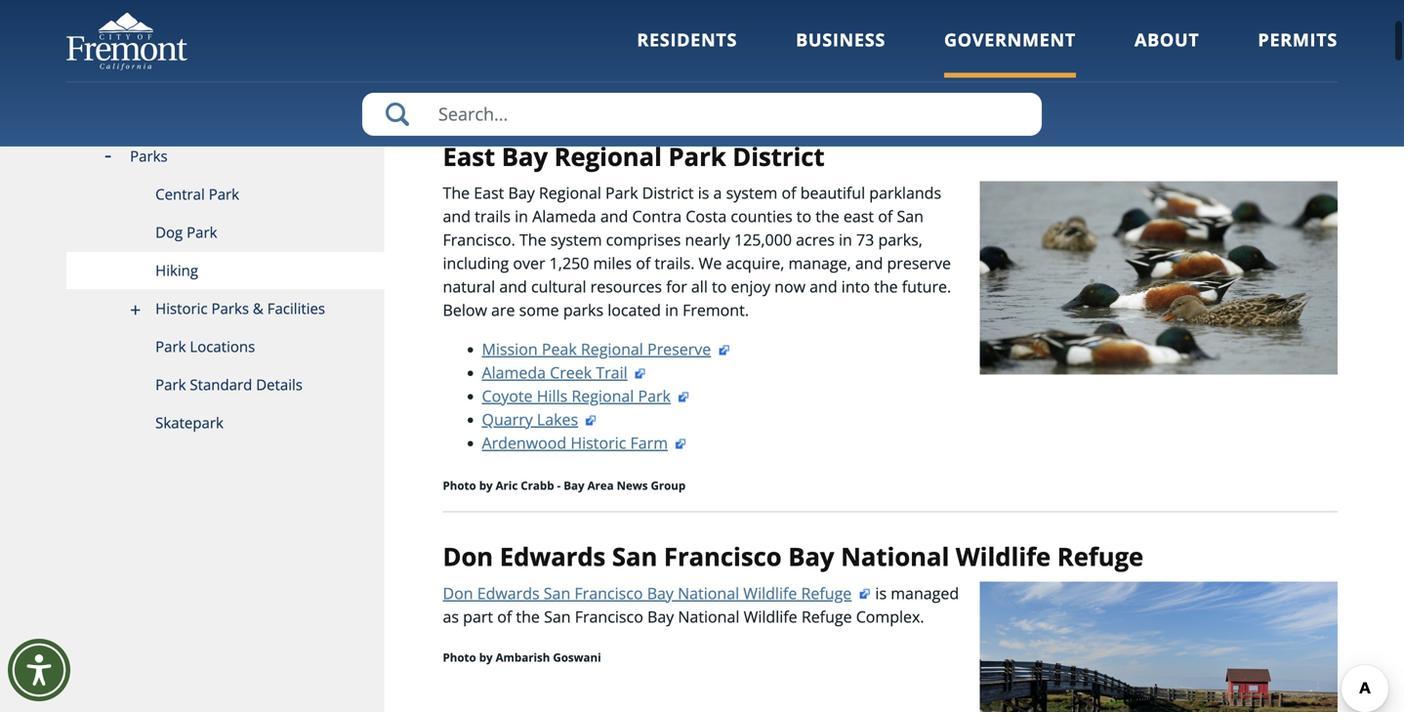 Task type: vqa. For each thing, say whether or not it's contained in the screenshot.
relieve
no



Task type: locate. For each thing, give the bounding box(es) containing it.
0 horizontal spatial to
[[712, 276, 727, 297]]

park up skatepark
[[155, 375, 186, 395]]

2 horizontal spatial the
[[874, 276, 898, 297]]

ambarish
[[496, 649, 550, 665]]

fremont.
[[683, 299, 749, 321]]

preserve
[[648, 339, 711, 360]]

is left a
[[698, 182, 710, 203]]

manage,
[[789, 253, 852, 274]]

2 vertical spatial national
[[678, 606, 740, 627]]

2 vertical spatial refuge
[[802, 606, 852, 627]]

regional up 1,250
[[539, 182, 602, 203]]

2 vertical spatial the
[[516, 606, 540, 627]]

1 vertical spatial east
[[474, 182, 504, 203]]

including
[[443, 253, 509, 274]]

of
[[782, 182, 797, 203], [879, 206, 893, 227], [636, 253, 651, 274], [497, 606, 512, 627]]

bay inside don edwards san francisco bay national wildlife refuge link
[[647, 583, 674, 604]]

park right dog
[[187, 222, 217, 242]]

size:
[[1268, 72, 1295, 90]]

edwards down 'photo by aric crabb - bay area news group' at the left
[[500, 539, 606, 574]]

1 horizontal spatial to
[[797, 206, 812, 227]]

0 horizontal spatial the
[[443, 182, 470, 203]]

lakes
[[537, 409, 578, 430]]

0 vertical spatial don
[[443, 539, 493, 574]]

the
[[443, 182, 470, 203], [520, 229, 547, 250]]

1 vertical spatial historic
[[571, 432, 627, 453]]

district
[[733, 139, 825, 173], [642, 182, 694, 203]]

don up part
[[443, 539, 493, 574]]

0 vertical spatial the
[[816, 206, 840, 227]]

0 horizontal spatial -
[[557, 478, 561, 493]]

photo by aric crabb - bay area news group
[[443, 478, 686, 493]]

park left locations
[[155, 337, 186, 357]]

over
[[513, 253, 546, 274]]

1 horizontal spatial -
[[1338, 72, 1342, 89]]

photo down as
[[443, 649, 476, 665]]

in left '73' at the right top of the page
[[839, 229, 853, 250]]

- right +
[[1338, 72, 1342, 89]]

all
[[692, 276, 708, 297]]

2 photo from the top
[[443, 649, 476, 665]]

0 vertical spatial don edwards san francisco bay national wildlife refuge
[[443, 539, 1144, 574]]

and up 'francisco.'
[[443, 206, 471, 227]]

is managed as part of the san francisco bay national wildlife refuge complex.
[[443, 583, 959, 627]]

news
[[617, 478, 648, 493]]

mission peak regional preserve link
[[482, 339, 731, 360]]

park down parks link
[[209, 184, 239, 204]]

parks up central
[[130, 146, 168, 166]]

1 vertical spatial don
[[443, 583, 473, 604]]

managed
[[891, 583, 959, 604]]

to up acres
[[797, 206, 812, 227]]

hills
[[537, 385, 568, 406]]

1 horizontal spatial in
[[665, 299, 679, 321]]

don edwards san francisco bay national wildlife refuge
[[443, 539, 1144, 574], [443, 583, 852, 604]]

of right part
[[497, 606, 512, 627]]

0 horizontal spatial district
[[642, 182, 694, 203]]

east inside the east bay regional park district is a system of beautiful parklands and trails in alameda and contra costa counties to the east of san francisco. the system comprises nearly 125,000 acres in 73 parks, including over 1,250 miles of trails. we acquire, manage, and preserve natural and cultural resources for all to enjoy now and into the future. below are some parks located in fremont.
[[474, 182, 504, 203]]

some
[[519, 299, 559, 321]]

0 vertical spatial the
[[443, 182, 470, 203]]

national inside is managed as part of the san francisco bay national wildlife refuge complex.
[[678, 606, 740, 627]]

historic up area
[[571, 432, 627, 453]]

in
[[515, 206, 529, 227], [839, 229, 853, 250], [665, 299, 679, 321]]

2 vertical spatial in
[[665, 299, 679, 321]]

residents
[[637, 28, 738, 52]]

dog park
[[155, 222, 217, 242]]

1 vertical spatial system
[[551, 229, 602, 250]]

the east bay regional park district is a system of beautiful parklands and trails in alameda and contra costa counties to the east of san francisco. the system comprises nearly 125,000 acres in 73 parks, including over 1,250 miles of trails. we acquire, manage, and preserve natural and cultural resources for all to enjoy now and into the future. below are some parks located in fremont.
[[443, 182, 952, 321]]

in right trails
[[515, 206, 529, 227]]

in down for
[[665, 299, 679, 321]]

- right crabb
[[557, 478, 561, 493]]

photo for photo by aric crabb - bay area news group
[[443, 478, 476, 493]]

by for ambarish
[[479, 649, 493, 665]]

dog park link
[[66, 214, 384, 252]]

francisco.
[[443, 229, 516, 250]]

2 vertical spatial francisco
[[575, 606, 644, 627]]

east
[[443, 139, 495, 173], [474, 182, 504, 203]]

part
[[463, 606, 493, 627]]

comprises
[[606, 229, 681, 250]]

1 vertical spatial photo
[[443, 649, 476, 665]]

the right "into"
[[874, 276, 898, 297]]

into
[[842, 276, 870, 297]]

don
[[443, 539, 493, 574], [443, 583, 473, 604]]

as
[[443, 606, 459, 627]]

0 vertical spatial alameda
[[533, 206, 597, 227]]

1 vertical spatial -
[[557, 478, 561, 493]]

east
[[844, 206, 874, 227]]

regional down the 'trail'
[[572, 385, 634, 406]]

0 vertical spatial wildlife
[[956, 539, 1051, 574]]

system up 1,250
[[551, 229, 602, 250]]

1 by from the top
[[479, 478, 493, 493]]

- link
[[1324, 72, 1342, 89]]

preserve
[[888, 253, 951, 274]]

by left 'ambarish'
[[479, 649, 493, 665]]

park down 'east bay regional park district'
[[606, 182, 638, 203]]

0 vertical spatial photo
[[443, 478, 476, 493]]

refuge inside is managed as part of the san francisco bay national wildlife refuge complex.
[[802, 606, 852, 627]]

district up the counties
[[733, 139, 825, 173]]

don up as
[[443, 583, 473, 604]]

the up over
[[520, 229, 547, 250]]

refuge
[[1058, 539, 1144, 574], [802, 583, 852, 604], [802, 606, 852, 627]]

for
[[666, 276, 688, 297]]

1 horizontal spatial is
[[876, 583, 887, 604]]

and up are
[[500, 276, 527, 297]]

0 vertical spatial historic
[[155, 298, 208, 318]]

alameda up 1,250
[[533, 206, 597, 227]]

we
[[699, 253, 722, 274]]

0 vertical spatial is
[[698, 182, 710, 203]]

counties
[[731, 206, 793, 227]]

0 vertical spatial parks
[[130, 146, 168, 166]]

alameda down the mission at the left
[[482, 362, 546, 383]]

&
[[253, 298, 264, 318]]

of inside is managed as part of the san francisco bay national wildlife refuge complex.
[[497, 606, 512, 627]]

the up 'ambarish'
[[516, 606, 540, 627]]

system up the counties
[[726, 182, 778, 203]]

2 vertical spatial wildlife
[[744, 606, 798, 627]]

area
[[588, 478, 614, 493]]

future.
[[902, 276, 952, 297]]

1 vertical spatial don edwards san francisco bay national wildlife refuge
[[443, 583, 852, 604]]

0 vertical spatial in
[[515, 206, 529, 227]]

a
[[714, 182, 722, 203]]

photo left the aric
[[443, 478, 476, 493]]

locations
[[190, 337, 255, 357]]

government link
[[945, 28, 1077, 78]]

is up complex.
[[876, 583, 887, 604]]

photo for photo by ambarish goswani
[[443, 649, 476, 665]]

park inside dog park link
[[187, 222, 217, 242]]

is
[[698, 182, 710, 203], [876, 583, 887, 604]]

2 don edwards san francisco bay national wildlife refuge from the top
[[443, 583, 852, 604]]

0 vertical spatial edwards
[[500, 539, 606, 574]]

regional inside the east bay regional park district is a system of beautiful parklands and trails in alameda and contra costa counties to the east of san francisco. the system comprises nearly 125,000 acres in 73 parks, including over 1,250 miles of trails. we acquire, manage, and preserve natural and cultural resources for all to enjoy now and into the future. below are some parks located in fremont.
[[539, 182, 602, 203]]

1 vertical spatial by
[[479, 649, 493, 665]]

parks left &
[[211, 298, 249, 318]]

is inside the east bay regional park district is a system of beautiful parklands and trails in alameda and contra costa counties to the east of san francisco. the system comprises nearly 125,000 acres in 73 parks, including over 1,250 miles of trails. we acquire, manage, and preserve natural and cultural resources for all to enjoy now and into the future. below are some parks located in fremont.
[[698, 182, 710, 203]]

1 vertical spatial alameda
[[482, 362, 546, 383]]

1 horizontal spatial historic
[[571, 432, 627, 453]]

park inside park standard details link
[[155, 375, 186, 395]]

1 horizontal spatial district
[[733, 139, 825, 173]]

and up 'comprises'
[[601, 206, 628, 227]]

edwards up part
[[477, 583, 540, 604]]

by
[[479, 478, 493, 493], [479, 649, 493, 665]]

photo by ambarish goswani image
[[980, 582, 1338, 712]]

east bay regional park district
[[443, 139, 825, 173]]

standard
[[190, 375, 252, 395]]

parks
[[130, 146, 168, 166], [211, 298, 249, 318]]

park up a
[[669, 139, 726, 173]]

1 vertical spatial is
[[876, 583, 887, 604]]

by left the aric
[[479, 478, 493, 493]]

district inside the east bay regional park district is a system of beautiful parklands and trails in alameda and contra costa counties to the east of san francisco. the system comprises nearly 125,000 acres in 73 parks, including over 1,250 miles of trails. we acquire, manage, and preserve natural and cultural resources for all to enjoy now and into the future. below are some parks located in fremont.
[[642, 182, 694, 203]]

2 by from the top
[[479, 649, 493, 665]]

alameda
[[533, 206, 597, 227], [482, 362, 546, 383]]

1 vertical spatial to
[[712, 276, 727, 297]]

1 vertical spatial district
[[642, 182, 694, 203]]

0 vertical spatial east
[[443, 139, 495, 173]]

contra
[[633, 206, 682, 227]]

0 vertical spatial district
[[733, 139, 825, 173]]

feedback link
[[1147, 71, 1224, 88]]

1 don edwards san francisco bay national wildlife refuge from the top
[[443, 539, 1144, 574]]

complex.
[[856, 606, 925, 627]]

0 horizontal spatial is
[[698, 182, 710, 203]]

district up "contra"
[[642, 182, 694, 203]]

to
[[797, 206, 812, 227], [712, 276, 727, 297]]

acres
[[796, 229, 835, 250]]

business
[[796, 28, 886, 52]]

the up 'francisco.'
[[443, 182, 470, 203]]

park inside park locations link
[[155, 337, 186, 357]]

details
[[256, 375, 303, 395]]

francisco
[[664, 539, 782, 574], [575, 583, 643, 604], [575, 606, 644, 627]]

1 vertical spatial the
[[520, 229, 547, 250]]

to right all
[[712, 276, 727, 297]]

creek
[[550, 362, 592, 383]]

historic down hiking
[[155, 298, 208, 318]]

1 vertical spatial francisco
[[575, 583, 643, 604]]

edwards
[[500, 539, 606, 574], [477, 583, 540, 604]]

feedback
[[1167, 71, 1224, 88]]

0 horizontal spatial the
[[516, 606, 540, 627]]

73
[[857, 229, 875, 250]]

and
[[443, 206, 471, 227], [601, 206, 628, 227], [856, 253, 883, 274], [500, 276, 527, 297], [810, 276, 838, 297]]

park up farm
[[638, 385, 671, 406]]

bay inside the east bay regional park district is a system of beautiful parklands and trails in alameda and contra costa counties to the east of san francisco. the system comprises nearly 125,000 acres in 73 parks, including over 1,250 miles of trails. we acquire, manage, and preserve natural and cultural resources for all to enjoy now and into the future. below are some parks located in fremont.
[[509, 182, 535, 203]]

1 vertical spatial the
[[874, 276, 898, 297]]

ardenwood historic farm link
[[482, 432, 688, 453]]

0 vertical spatial system
[[726, 182, 778, 203]]

0 vertical spatial to
[[797, 206, 812, 227]]

1 horizontal spatial parks
[[211, 298, 249, 318]]

the down beautiful
[[816, 206, 840, 227]]

1 photo from the top
[[443, 478, 476, 493]]

2 horizontal spatial in
[[839, 229, 853, 250]]

0 vertical spatial by
[[479, 478, 493, 493]]

bay
[[502, 139, 548, 173], [509, 182, 535, 203], [564, 478, 585, 493], [789, 539, 835, 574], [647, 583, 674, 604], [648, 606, 674, 627]]

-
[[1338, 72, 1342, 89], [557, 478, 561, 493]]

0 horizontal spatial historic
[[155, 298, 208, 318]]



Task type: describe. For each thing, give the bounding box(es) containing it.
miles
[[594, 253, 632, 274]]

mission
[[482, 339, 538, 360]]

historic parks & facilities link
[[66, 290, 384, 328]]

1 vertical spatial wildlife
[[744, 583, 798, 604]]

1 don from the top
[[443, 539, 493, 574]]

trails
[[475, 206, 511, 227]]

crabb
[[521, 478, 554, 493]]

of up the counties
[[782, 182, 797, 203]]

central park
[[155, 184, 239, 204]]

skatepark link
[[66, 404, 384, 443]]

park locations
[[155, 337, 255, 357]]

san inside the east bay regional park district is a system of beautiful parklands and trails in alameda and contra costa counties to the east of san francisco. the system comprises nearly 125,000 acres in 73 parks, including over 1,250 miles of trails. we acquire, manage, and preserve natural and cultural resources for all to enjoy now and into the future. below are some parks located in fremont.
[[897, 206, 924, 227]]

coyote hills regional park link
[[482, 385, 691, 406]]

and down manage,
[[810, 276, 838, 297]]

don edwards san francisco bay national wildlife refuge link
[[443, 582, 1338, 712]]

0 horizontal spatial parks
[[130, 146, 168, 166]]

1 horizontal spatial the
[[816, 206, 840, 227]]

0 vertical spatial -
[[1338, 72, 1342, 89]]

costa
[[686, 206, 727, 227]]

below
[[443, 299, 487, 321]]

by for aric
[[479, 478, 493, 493]]

parks,
[[879, 229, 923, 250]]

1 vertical spatial parks
[[211, 298, 249, 318]]

residents link
[[637, 28, 738, 78]]

of right east
[[879, 206, 893, 227]]

facilities
[[267, 298, 325, 318]]

0 horizontal spatial in
[[515, 206, 529, 227]]

0 vertical spatial francisco
[[664, 539, 782, 574]]

1 vertical spatial refuge
[[802, 583, 852, 604]]

alameda creek trail link
[[482, 362, 647, 383]]

1 vertical spatial national
[[678, 583, 740, 604]]

permits
[[1259, 28, 1338, 52]]

of down 'comprises'
[[636, 253, 651, 274]]

1 vertical spatial edwards
[[477, 583, 540, 604]]

located
[[608, 299, 661, 321]]

historic inside the mission peak regional preserve alameda creek trail coyote hills regional park quarry lakes ardenwood historic farm
[[571, 432, 627, 453]]

about
[[1135, 28, 1200, 52]]

coyote
[[482, 385, 533, 406]]

alameda inside the east bay regional park district is a system of beautiful parklands and trails in alameda and contra costa counties to the east of san francisco. the system comprises nearly 125,000 acres in 73 parks, including over 1,250 miles of trails. we acquire, manage, and preserve natural and cultural resources for all to enjoy now and into the future. below are some parks located in fremont.
[[533, 206, 597, 227]]

font size:
[[1238, 72, 1295, 90]]

acquire,
[[726, 253, 785, 274]]

+
[[1317, 72, 1324, 89]]

historic parks & facilities
[[155, 298, 325, 318]]

2 don from the top
[[443, 583, 473, 604]]

trails.
[[655, 253, 695, 274]]

ardenwood
[[482, 432, 567, 453]]

peak
[[542, 339, 577, 360]]

nearly
[[685, 229, 731, 250]]

park inside the east bay regional park district is a system of beautiful parklands and trails in alameda and contra costa counties to the east of san francisco. the system comprises nearly 125,000 acres in 73 parks, including over 1,250 miles of trails. we acquire, manage, and preserve natural and cultural resources for all to enjoy now and into the future. below are some parks located in fremont.
[[606, 182, 638, 203]]

central park link
[[66, 176, 384, 214]]

font
[[1238, 72, 1265, 90]]

quarry
[[482, 409, 533, 430]]

francisco inside is managed as part of the san francisco bay national wildlife refuge complex.
[[575, 606, 644, 627]]

enjoy
[[731, 276, 771, 297]]

1 horizontal spatial system
[[726, 182, 778, 203]]

1 horizontal spatial the
[[520, 229, 547, 250]]

aric
[[496, 478, 518, 493]]

government
[[945, 28, 1077, 52]]

is inside is managed as part of the san francisco bay national wildlife refuge complex.
[[876, 583, 887, 604]]

cultural
[[531, 276, 587, 297]]

Search text field
[[362, 93, 1042, 136]]

wildlife inside is managed as part of the san francisco bay national wildlife refuge complex.
[[744, 606, 798, 627]]

hiking
[[155, 260, 198, 280]]

park standard details
[[155, 375, 303, 395]]

central
[[155, 184, 205, 204]]

parks link
[[66, 138, 384, 176]]

beautiful
[[801, 182, 866, 203]]

dog
[[155, 222, 183, 242]]

san inside is managed as part of the san francisco bay national wildlife refuge complex.
[[544, 606, 571, 627]]

park standard details link
[[66, 366, 384, 404]]

0 vertical spatial refuge
[[1058, 539, 1144, 574]]

0 horizontal spatial system
[[551, 229, 602, 250]]

bay inside is managed as part of the san francisco bay national wildlife refuge complex.
[[648, 606, 674, 627]]

group
[[651, 478, 686, 493]]

natural
[[443, 276, 495, 297]]

alameda inside the mission peak regional preserve alameda creek trail coyote hills regional park quarry lakes ardenwood historic farm
[[482, 362, 546, 383]]

0 vertical spatial national
[[841, 539, 950, 574]]

hiking link
[[66, 252, 384, 290]]

quarry lakes link
[[482, 409, 598, 430]]

regional up "contra"
[[555, 139, 662, 173]]

photo by aric crabb - bay area news group image
[[980, 181, 1338, 375]]

park inside the mission peak regional preserve alameda creek trail coyote hills regional park quarry lakes ardenwood historic farm
[[638, 385, 671, 406]]

park locations link
[[66, 328, 384, 366]]

goswani
[[553, 649, 601, 665]]

resources
[[591, 276, 662, 297]]

the inside is managed as part of the san francisco bay national wildlife refuge complex.
[[516, 606, 540, 627]]

1 vertical spatial in
[[839, 229, 853, 250]]

regional up the 'trail'
[[581, 339, 644, 360]]

mission peak regional preserve alameda creek trail coyote hills regional park quarry lakes ardenwood historic farm
[[482, 339, 711, 453]]

now
[[775, 276, 806, 297]]

1,250
[[550, 253, 589, 274]]

and down '73' at the right top of the page
[[856, 253, 883, 274]]

parklands
[[870, 182, 942, 203]]

+ link
[[1302, 72, 1324, 89]]

are
[[491, 299, 515, 321]]

park inside central park link
[[209, 184, 239, 204]]

about link
[[1135, 28, 1200, 78]]

skatepark
[[155, 413, 224, 433]]

business link
[[796, 28, 886, 78]]



